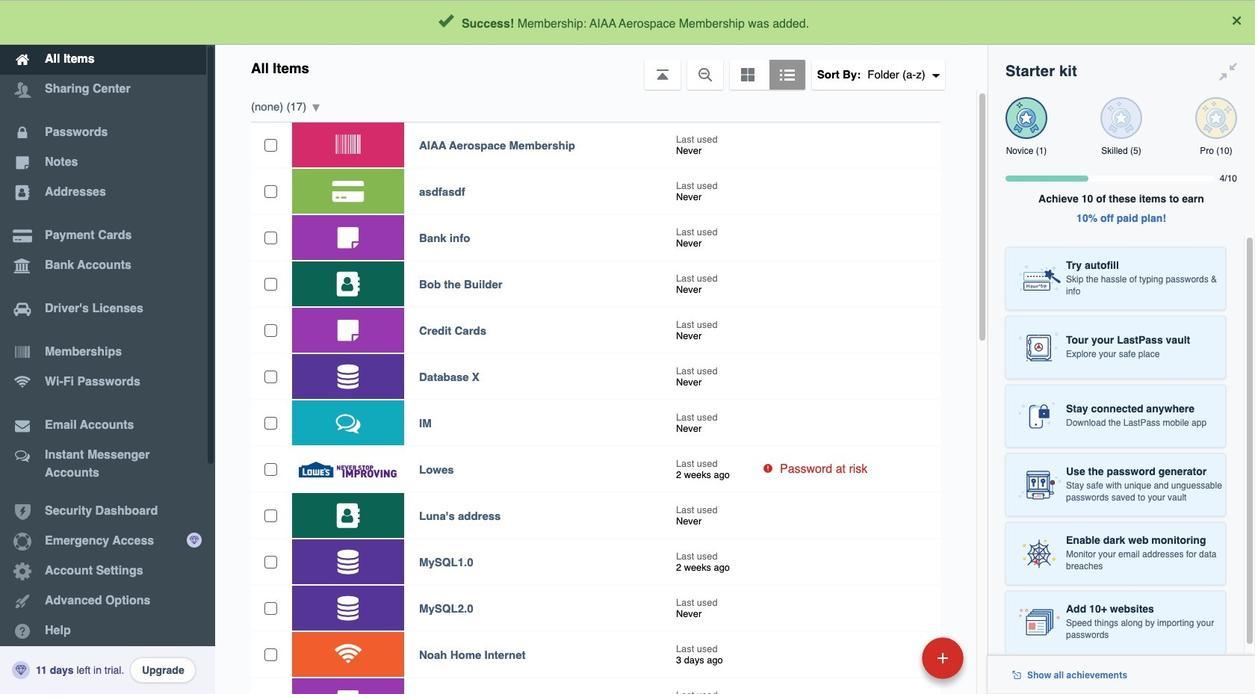 Task type: describe. For each thing, give the bounding box(es) containing it.
new item navigation
[[820, 633, 973, 694]]



Task type: locate. For each thing, give the bounding box(es) containing it.
alert
[[0, 0, 1256, 45]]

new item element
[[820, 637, 969, 679]]

Search search field
[[354, 6, 951, 39]]

main navigation navigation
[[0, 0, 215, 694]]

search my vault text field
[[354, 6, 951, 39]]

vault options navigation
[[215, 45, 988, 90]]



Task type: vqa. For each thing, say whether or not it's contained in the screenshot.
Vault options NAVIGATION
yes



